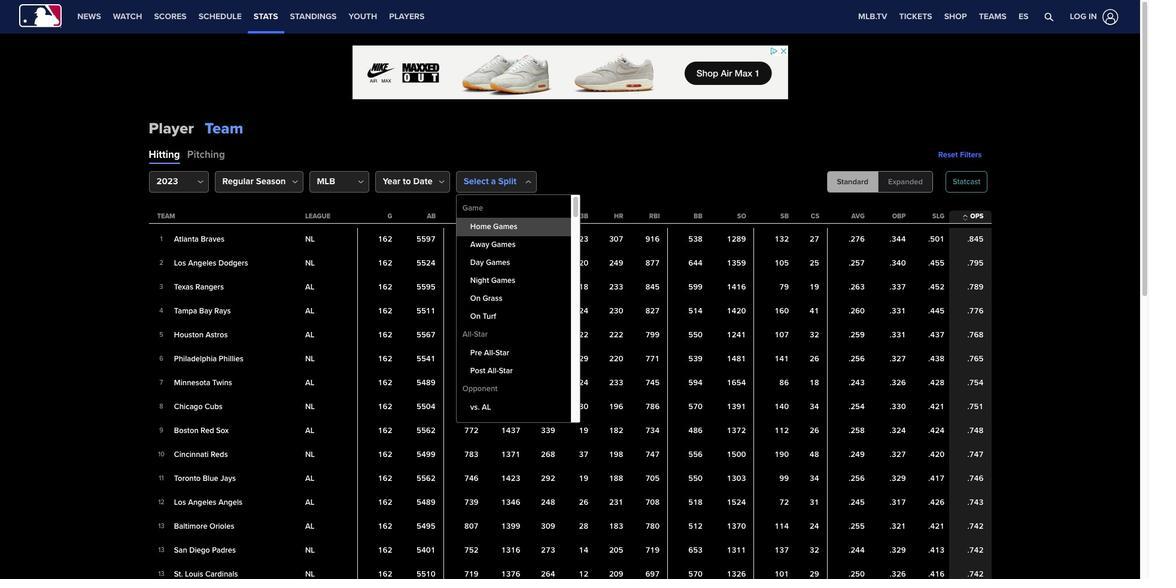 Task type: locate. For each thing, give the bounding box(es) containing it.
1 vertical spatial los
[[174, 498, 186, 508]]

.344
[[890, 235, 906, 244]]

0 vertical spatial 24
[[579, 307, 589, 316]]

.742 for .421
[[968, 522, 984, 532]]

tertiary navigation element
[[853, 0, 1035, 34]]

1 19 link from the top
[[579, 426, 589, 436]]

752
[[464, 546, 479, 556]]

19 link down 30 link
[[579, 426, 589, 436]]

34 down 48
[[810, 474, 820, 484]]

19 down the 37 at bottom right
[[579, 474, 589, 484]]

shop link
[[939, 0, 974, 34]]

2 5489 from the top
[[417, 498, 436, 508]]

nl for 5597
[[305, 235, 315, 244]]

.742 down .743
[[968, 522, 984, 532]]

.331 down .337
[[890, 307, 906, 316]]

.420
[[929, 450, 945, 460]]

231 link
[[609, 498, 624, 508]]

schedule link
[[193, 0, 248, 34]]

7 162 from the top
[[378, 378, 392, 388]]

.329 down .321
[[890, 546, 906, 556]]

1 horizontal spatial 18
[[810, 378, 820, 388]]

24 down 31
[[810, 522, 820, 532]]

5495
[[417, 522, 436, 532]]

nl
[[305, 235, 315, 244], [305, 259, 315, 268], [305, 354, 315, 364], [305, 402, 315, 412], [482, 421, 492, 431], [305, 450, 315, 460], [305, 546, 315, 556]]

24
[[579, 307, 589, 316], [579, 378, 589, 388], [810, 522, 820, 532]]

233 up 230
[[609, 283, 624, 292]]

.256 down .259
[[849, 354, 865, 364]]

29
[[579, 354, 589, 364]]

0 vertical spatial 233 link
[[609, 283, 624, 292]]

tab list containing hitting
[[149, 146, 275, 171]]

0 vertical spatial .421
[[929, 402, 945, 412]]

1 vertical spatial 5489
[[417, 498, 436, 508]]

.329 for .417
[[890, 474, 906, 484]]

3 162 from the top
[[378, 283, 392, 292]]

13 left st.
[[158, 571, 165, 579]]

309 link
[[541, 522, 555, 532]]

1 vs. from the top
[[471, 403, 480, 413]]

star up post all-star
[[496, 349, 510, 358]]

24 link for 230
[[579, 307, 589, 316]]

5489 for 778
[[417, 378, 436, 388]]

23 link
[[579, 235, 589, 244]]

night games
[[471, 276, 516, 286]]

24 link for 233
[[579, 378, 589, 388]]

2 on from the top
[[471, 312, 481, 322]]

3 13 from the top
[[158, 571, 165, 579]]

1 .742 from the top
[[968, 522, 984, 532]]

angeles
[[188, 259, 217, 268], [188, 498, 217, 508]]

pitching
[[187, 149, 225, 161]]

5489 for 739
[[417, 498, 436, 508]]

1 vertical spatial advertisement element
[[812, 111, 992, 141]]

827 up pre
[[464, 331, 479, 340]]

2 .256 from the top
[[849, 474, 865, 484]]

24 link down 18 link
[[579, 307, 589, 316]]

550
[[689, 331, 703, 340], [689, 474, 703, 484]]

games up 1422 link at the top of page
[[492, 240, 516, 250]]

1 24 link from the top
[[579, 307, 589, 316]]

1 vertical spatial all-
[[484, 349, 496, 358]]

26 up 48
[[810, 426, 820, 436]]

1423 link
[[502, 474, 521, 484]]

339 link
[[541, 426, 555, 436]]

angeles down toronto blue jays link
[[188, 498, 217, 508]]

1 vertical spatial 550
[[689, 474, 703, 484]]

.327 up ".326"
[[890, 354, 906, 364]]

2 vertical spatial 26
[[579, 498, 589, 508]]

26 right '141' at the bottom of page
[[810, 354, 820, 364]]

0 vertical spatial los
[[174, 259, 186, 268]]

games for night games
[[491, 276, 516, 286]]

13 down 12
[[158, 523, 165, 531]]

game
[[463, 204, 483, 213]]

0 vertical spatial angeles
[[188, 259, 217, 268]]

1 vertical spatial 24
[[579, 378, 589, 388]]

star for post all-star
[[499, 367, 513, 376]]

233 link for 24
[[609, 378, 624, 388]]

secondary navigation element
[[71, 0, 431, 34], [431, 0, 531, 34]]

stats table element
[[149, 211, 992, 580]]

1 vertical spatial 18
[[810, 378, 820, 388]]

162 for 860
[[378, 307, 392, 316]]

550 link up 539 link
[[689, 331, 703, 340]]

72
[[780, 498, 789, 508]]

.329 up '.317'
[[890, 474, 906, 484]]

1 vertical spatial 19 link
[[579, 474, 589, 484]]

0 vertical spatial advertisement element
[[352, 46, 788, 99]]

1470 link
[[502, 283, 521, 292]]

32 right 137
[[810, 546, 820, 556]]

secondary navigation element containing news
[[71, 0, 431, 34]]

34 right 140 at the bottom of page
[[810, 402, 820, 412]]

vs. down vs. al
[[471, 421, 480, 431]]

5562 up 5499
[[417, 426, 436, 436]]

0 vertical spatial 18
[[579, 283, 589, 292]]

.327 down .324
[[890, 450, 906, 460]]

st.
[[174, 570, 183, 580]]

1 vertical spatial 233
[[609, 378, 624, 388]]

0 vertical spatial vs.
[[471, 403, 480, 413]]

24 link up 30 link
[[579, 378, 589, 388]]

2 233 link from the top
[[609, 378, 624, 388]]

26 up 28 link
[[579, 498, 589, 508]]

1 .329 from the top
[[890, 474, 906, 484]]

268
[[541, 450, 555, 460]]

angeles inside "link"
[[188, 498, 217, 508]]

1241
[[727, 331, 746, 340]]

19 link for 182
[[579, 426, 589, 436]]

.421
[[929, 402, 945, 412], [929, 522, 945, 532]]

2 550 from the top
[[689, 474, 703, 484]]

0 vertical spatial .331
[[890, 307, 906, 316]]

10 162 from the top
[[378, 450, 392, 460]]

5489 up 5495
[[417, 498, 436, 508]]

news
[[77, 11, 101, 22]]

2 secondary navigation element from the left
[[431, 0, 531, 34]]

5489 up 5504 at the bottom left of the page
[[417, 378, 436, 388]]

0 vertical spatial 34
[[810, 402, 820, 412]]

14 link
[[579, 546, 589, 556]]

1 32 from the top
[[810, 331, 820, 340]]

1 vertical spatial .256
[[849, 474, 865, 484]]

advertisement element
[[352, 46, 788, 99], [812, 111, 992, 141]]

19 up 41
[[810, 283, 820, 292]]

827
[[646, 307, 660, 316], [464, 331, 479, 340]]

2 .329 from the top
[[890, 546, 906, 556]]

827 down 845
[[646, 307, 660, 316]]

13 162 from the top
[[378, 522, 392, 532]]

1 on from the top
[[471, 294, 481, 304]]

162 for 752
[[378, 546, 392, 556]]

2 vertical spatial star
[[499, 367, 513, 376]]

19 down 30 link
[[579, 426, 589, 436]]

major league baseball image
[[19, 4, 62, 28]]

los right 12
[[174, 498, 186, 508]]

739
[[464, 498, 479, 508]]

games down away games
[[486, 258, 510, 268]]

0 vertical spatial all-
[[463, 330, 474, 340]]

0 vertical spatial 233
[[609, 283, 624, 292]]

0 vertical spatial .327
[[890, 354, 906, 364]]

.245
[[849, 498, 865, 508]]

on down 881 on the left
[[471, 294, 481, 304]]

5562 for 746
[[417, 474, 436, 484]]

512 link
[[689, 522, 703, 532]]

550 link down 556 link
[[689, 474, 703, 484]]

al for boston red sox
[[305, 426, 315, 436]]

on left 'turf'
[[471, 312, 481, 322]]

1 vertical spatial 5562
[[417, 474, 436, 484]]

220 link
[[609, 354, 624, 364]]

1 vertical spatial 19
[[579, 426, 589, 436]]

19 link for 188
[[579, 474, 589, 484]]

0 vertical spatial .256
[[849, 354, 865, 364]]

star down 1417 link
[[499, 367, 513, 376]]

1 13 from the top
[[158, 523, 165, 531]]

24 down 18 link
[[579, 307, 589, 316]]

1 5562 from the top
[[417, 426, 436, 436]]

angeles for dodgers
[[188, 259, 217, 268]]

2 19 link from the top
[[579, 474, 589, 484]]

162 for 906
[[378, 259, 392, 268]]

1 vertical spatial 24 link
[[579, 378, 589, 388]]

standings link
[[284, 0, 343, 34]]

273
[[541, 546, 555, 556]]

top navigation menu bar
[[0, 0, 1141, 34]]

sb button
[[778, 212, 792, 222]]

105
[[775, 259, 789, 268]]

162 for 807
[[378, 522, 392, 532]]

107
[[775, 331, 789, 340]]

8 162 from the top
[[378, 402, 392, 412]]

on
[[471, 294, 481, 304], [471, 312, 481, 322]]

550 for first 550 link from the top
[[689, 331, 703, 340]]

13 for baltimore
[[158, 523, 165, 531]]

0 vertical spatial 550
[[689, 331, 703, 340]]

1 vertical spatial 34
[[810, 474, 820, 484]]

advertisement element down top navigation menu bar
[[352, 46, 788, 99]]

games for day games
[[486, 258, 510, 268]]

all- right the 'post'
[[488, 367, 499, 376]]

13 left san
[[158, 547, 165, 555]]

0 vertical spatial .742
[[968, 522, 984, 532]]

18 right 86
[[810, 378, 820, 388]]

24 up 30 link
[[579, 378, 589, 388]]

0 horizontal spatial 18
[[579, 283, 589, 292]]

1 vertical spatial angeles
[[188, 498, 217, 508]]

games down 1422
[[491, 276, 516, 286]]

games for away games
[[492, 240, 516, 250]]

2 24 link from the top
[[579, 378, 589, 388]]

12 162 from the top
[[378, 498, 392, 508]]

es link
[[1013, 0, 1035, 34]]

5 162 from the top
[[378, 331, 392, 340]]

1346 link
[[502, 498, 521, 508]]

nl for 5541
[[305, 354, 315, 364]]

stats
[[254, 11, 278, 22]]

190
[[775, 450, 789, 460]]

273 link
[[541, 546, 555, 556]]

avg button
[[849, 212, 868, 222]]

h
[[516, 213, 521, 221]]

1 .331 from the top
[[890, 307, 906, 316]]

all- right pre
[[484, 349, 496, 358]]

0 vertical spatial 24 link
[[579, 307, 589, 316]]

1 vertical spatial 26
[[810, 426, 820, 436]]

1 233 from the top
[[609, 283, 624, 292]]

1 vertical spatial 233 link
[[609, 378, 624, 388]]

32 down 41
[[810, 331, 820, 340]]

games up 1543 on the top of page
[[493, 222, 518, 232]]

1 los from the top
[[174, 259, 186, 268]]

.331 for .437
[[890, 331, 906, 340]]

9
[[159, 427, 163, 435]]

vs. up vs. nl
[[471, 403, 480, 413]]

5489
[[417, 378, 436, 388], [417, 498, 436, 508]]

team button
[[155, 212, 178, 222]]

0 vertical spatial 32
[[810, 331, 820, 340]]

2 vertical spatial 19
[[579, 474, 589, 484]]

.421 up .424
[[929, 402, 945, 412]]

1 233 link from the top
[[609, 283, 624, 292]]

rangers
[[196, 282, 224, 292]]

1 .327 from the top
[[890, 354, 906, 364]]

2 5562 from the top
[[417, 474, 436, 484]]

.260
[[849, 307, 865, 316]]

los right 2
[[174, 259, 186, 268]]

.331 left .437
[[890, 331, 906, 340]]

.327
[[890, 354, 906, 364], [890, 450, 906, 460]]

37 link
[[579, 450, 589, 460]]

1346
[[502, 498, 521, 508]]

1420 link
[[727, 307, 746, 316]]

1 vertical spatial .421
[[929, 522, 945, 532]]

all- up pre
[[463, 330, 474, 340]]

292 link
[[541, 474, 555, 484]]

group
[[827, 171, 934, 193]]

.452
[[929, 283, 945, 292]]

2 233 from the top
[[609, 378, 624, 388]]

233 link down 220
[[609, 378, 624, 388]]

24 for 233
[[579, 378, 589, 388]]

734
[[646, 426, 660, 436]]

1 vertical spatial .329
[[890, 546, 906, 556]]

13 for san
[[158, 547, 165, 555]]

25
[[810, 259, 820, 268]]

162
[[378, 235, 392, 244], [378, 259, 392, 268], [378, 283, 392, 292], [378, 307, 392, 316], [378, 331, 392, 340], [378, 354, 392, 364], [378, 378, 392, 388], [378, 402, 392, 412], [378, 426, 392, 436], [378, 450, 392, 460], [378, 474, 392, 484], [378, 498, 392, 508], [378, 522, 392, 532], [378, 546, 392, 556]]

star down on turf
[[474, 330, 488, 340]]

games for home games
[[493, 222, 518, 232]]

162 for 746
[[378, 474, 392, 484]]

268 link
[[541, 450, 555, 460]]

.421 down .426
[[929, 522, 945, 532]]

baltimore orioles link
[[174, 521, 236, 533]]

1 vertical spatial .742
[[968, 546, 984, 556]]

86
[[780, 378, 789, 388]]

angeles down atlanta braves link
[[188, 259, 217, 268]]

183 link
[[609, 522, 624, 532]]

819
[[464, 402, 479, 412]]

slg button
[[931, 212, 947, 222]]

2 vertical spatial 13
[[158, 571, 165, 579]]

0 vertical spatial 13
[[158, 523, 165, 531]]

2 vs. from the top
[[471, 421, 480, 431]]

1 vertical spatial .331
[[890, 331, 906, 340]]

1 vertical spatial 13
[[158, 547, 165, 555]]

g
[[388, 213, 392, 221]]

2 .421 from the top
[[929, 522, 945, 532]]

19 link down the 37 at bottom right
[[579, 474, 589, 484]]

1 162 from the top
[[378, 235, 392, 244]]

los for los angeles angels
[[174, 498, 186, 508]]

1 vertical spatial 550 link
[[689, 474, 703, 484]]

1 vertical spatial 32
[[810, 546, 820, 556]]

11 162 from the top
[[378, 474, 392, 484]]

1 .256 from the top
[[849, 354, 865, 364]]

baltimore
[[174, 522, 208, 532]]

550 down 556 link
[[689, 474, 703, 484]]

bay
[[199, 306, 212, 316]]

1 550 from the top
[[689, 331, 703, 340]]

schedule
[[199, 11, 242, 22]]

2 angeles from the top
[[188, 498, 217, 508]]

.743
[[968, 498, 984, 508]]

tab list
[[149, 146, 275, 171]]

on for on turf
[[471, 312, 481, 322]]

league
[[305, 213, 331, 221]]

1 vertical spatial .327
[[890, 450, 906, 460]]

231
[[609, 498, 624, 508]]

860
[[464, 307, 479, 316]]

.256 down .249
[[849, 474, 865, 484]]

2 .331 from the top
[[890, 331, 906, 340]]

1303 link
[[727, 474, 746, 484]]

14 162 from the top
[[378, 546, 392, 556]]

0 vertical spatial 5489
[[417, 378, 436, 388]]

2 vertical spatial all-
[[488, 367, 499, 376]]

log
[[1070, 11, 1087, 22]]

1 34 from the top
[[810, 402, 820, 412]]

2 162 from the top
[[378, 259, 392, 268]]

1 vertical spatial vs.
[[471, 421, 480, 431]]

4
[[159, 307, 163, 315]]

0 vertical spatial .329
[[890, 474, 906, 484]]

tampa
[[174, 306, 197, 316]]

233 link up 230
[[609, 283, 624, 292]]

24 for 230
[[579, 307, 589, 316]]

2 550 link from the top
[[689, 474, 703, 484]]

los for los angeles dodgers
[[174, 259, 186, 268]]

.742 right ".413"
[[968, 546, 984, 556]]

expanded button
[[879, 172, 933, 192]]

2 .742 from the top
[[968, 546, 984, 556]]

162 for 778
[[378, 378, 392, 388]]

1 vertical spatial 827
[[464, 331, 479, 340]]

198 link
[[609, 450, 624, 460]]

18
[[579, 283, 589, 292], [810, 378, 820, 388]]

2 los from the top
[[174, 498, 186, 508]]

160
[[775, 307, 789, 316]]

0 vertical spatial on
[[471, 294, 481, 304]]

.789
[[968, 283, 984, 292]]

162 for 739
[[378, 498, 392, 508]]

.258
[[849, 426, 865, 436]]

.331 for .445
[[890, 307, 906, 316]]

9 162 from the top
[[378, 426, 392, 436]]

vs. for vs. nl
[[471, 421, 480, 431]]

1 secondary navigation element from the left
[[71, 0, 431, 34]]

0 vertical spatial 5562
[[417, 426, 436, 436]]

rbi
[[650, 213, 660, 221]]

0 vertical spatial 550 link
[[689, 331, 703, 340]]

.751
[[968, 402, 984, 412]]

advertisement element up 'reset'
[[812, 111, 992, 141]]

obp
[[893, 213, 906, 221]]

1 angeles from the top
[[188, 259, 217, 268]]

0 vertical spatial 19 link
[[579, 426, 589, 436]]

chicago
[[174, 402, 203, 412]]

0 vertical spatial 827
[[646, 307, 660, 316]]

4 162 from the top
[[378, 307, 392, 316]]

los inside "link"
[[174, 498, 186, 508]]

1 550 link from the top
[[689, 331, 703, 340]]

6 162 from the top
[[378, 354, 392, 364]]

19 for 550
[[579, 474, 589, 484]]

249 link
[[609, 259, 624, 268]]

18 down 20 link
[[579, 283, 589, 292]]

1 vertical spatial on
[[471, 312, 481, 322]]

1 horizontal spatial advertisement element
[[812, 111, 992, 141]]

tampa bay rays link
[[174, 306, 233, 318]]

all- for pre
[[484, 349, 496, 358]]

texas
[[174, 282, 194, 292]]

2 13 from the top
[[158, 547, 165, 555]]

1 5489 from the top
[[417, 378, 436, 388]]

1 horizontal spatial 827
[[646, 307, 660, 316]]

1 vertical spatial star
[[496, 349, 510, 358]]

550 up 539 link
[[689, 331, 703, 340]]

30
[[579, 402, 589, 412]]

2 32 from the top
[[810, 546, 820, 556]]

.329 for .413
[[890, 546, 906, 556]]

747
[[646, 450, 660, 460]]

233 down 220
[[609, 378, 624, 388]]

5562 down 5499
[[417, 474, 436, 484]]



Task type: vqa. For each thing, say whether or not it's contained in the screenshot.


Task type: describe. For each thing, give the bounding box(es) containing it.
1500
[[727, 450, 746, 460]]

tickets
[[900, 11, 933, 22]]

233 for 18
[[609, 283, 624, 292]]

al for los angeles angels
[[305, 498, 315, 508]]

.254
[[849, 402, 865, 412]]

1303
[[727, 474, 746, 484]]

.795
[[968, 259, 984, 268]]

sox
[[216, 426, 229, 436]]

pre
[[471, 349, 482, 358]]

al for houston astros
[[305, 331, 315, 340]]

162 for 772
[[378, 426, 392, 436]]

g button
[[385, 212, 395, 222]]

233 link for 18
[[609, 283, 624, 292]]

705
[[646, 474, 660, 484]]

cincinnati reds link
[[174, 450, 230, 461]]

on for on grass
[[471, 294, 481, 304]]

0 horizontal spatial advertisement element
[[352, 46, 788, 99]]

blue
[[203, 474, 218, 484]]

1289
[[727, 235, 746, 244]]

star for pre all-star
[[496, 349, 510, 358]]

.437
[[929, 331, 945, 340]]

vs. nl
[[471, 421, 492, 431]]

881
[[464, 283, 479, 292]]

nl for 5499
[[305, 450, 315, 460]]

.324
[[890, 426, 906, 436]]

al for baltimore orioles
[[305, 522, 315, 532]]

222 link
[[609, 331, 624, 340]]

shop
[[945, 11, 968, 22]]

1524
[[727, 498, 746, 508]]

1481
[[727, 354, 746, 364]]

188 link
[[609, 474, 624, 484]]

al for toronto blue jays
[[305, 474, 315, 484]]

2 vertical spatial 24
[[810, 522, 820, 532]]

los angeles dodgers link
[[174, 258, 250, 270]]

19 for 486
[[579, 426, 589, 436]]

309
[[541, 522, 555, 532]]

.742 for .413
[[968, 546, 984, 556]]

1370 link
[[727, 522, 746, 532]]

.257
[[849, 259, 865, 268]]

players link
[[383, 0, 431, 34]]

233 for 24
[[609, 378, 624, 388]]

162 for 796
[[378, 354, 392, 364]]

boston red sox link
[[174, 426, 231, 437]]

1437 link
[[502, 426, 521, 436]]

scores
[[154, 11, 187, 22]]

48
[[810, 450, 820, 460]]

opponent
[[463, 385, 498, 394]]

2 .327 from the top
[[890, 450, 906, 460]]

28 link
[[579, 522, 589, 532]]

vs. for vs. al
[[471, 403, 480, 413]]

nl for 5504
[[305, 402, 315, 412]]

141
[[775, 354, 789, 364]]

2 34 from the top
[[810, 474, 820, 484]]

nl for 5401
[[305, 546, 315, 556]]

.445
[[929, 307, 945, 316]]

162 for 881
[[378, 283, 392, 292]]

1416
[[727, 283, 746, 292]]

atlanta braves link
[[174, 234, 227, 246]]

twins
[[212, 378, 232, 388]]

0 vertical spatial 26
[[810, 354, 820, 364]]

653
[[689, 546, 703, 556]]

0 vertical spatial star
[[474, 330, 488, 340]]

594
[[689, 378, 703, 388]]

.747
[[968, 450, 984, 460]]

reset filters button
[[935, 146, 992, 164]]

1391
[[727, 402, 746, 412]]

5562 for 772
[[417, 426, 436, 436]]

1311 link
[[727, 546, 746, 556]]

al for tampa bay rays
[[305, 307, 315, 316]]

5
[[159, 331, 163, 339]]

30 link
[[579, 402, 589, 412]]

.845
[[968, 235, 984, 244]]

houston astros
[[174, 330, 228, 340]]

.326
[[890, 378, 906, 388]]

162 for 947
[[378, 235, 392, 244]]

877
[[646, 259, 660, 268]]

550 for second 550 link from the top
[[689, 474, 703, 484]]

r
[[474, 213, 479, 221]]

hr button
[[612, 212, 626, 222]]

0 horizontal spatial 827
[[464, 331, 479, 340]]

.768
[[968, 331, 984, 340]]

all- for post
[[488, 367, 499, 376]]

texas rangers link
[[174, 282, 226, 294]]

news link
[[71, 0, 107, 34]]

away games
[[471, 240, 516, 250]]

771
[[646, 354, 660, 364]]

182
[[609, 426, 624, 436]]

1422
[[502, 259, 521, 268]]

vs. al
[[471, 403, 491, 413]]

team
[[157, 213, 175, 221]]

.259
[[849, 331, 865, 340]]

594 link
[[689, 378, 703, 388]]

162 for 827
[[378, 331, 392, 340]]

al for texas rangers
[[305, 283, 315, 292]]

al for minnesota twins
[[305, 378, 315, 388]]

8
[[159, 403, 163, 411]]

1 .421 from the top
[[929, 402, 945, 412]]

570
[[689, 402, 703, 412]]

group containing standard
[[827, 171, 934, 193]]

league button
[[303, 212, 333, 222]]

7
[[160, 379, 163, 387]]

745
[[646, 378, 660, 388]]

st. louis cardinals
[[174, 570, 238, 580]]

3b
[[580, 213, 589, 221]]

1399 link
[[502, 522, 521, 532]]

in
[[1089, 11, 1098, 22]]

philadelphia
[[174, 354, 217, 364]]

307 link
[[609, 235, 624, 244]]

baltimore orioles
[[174, 522, 234, 532]]

162 for 783
[[378, 450, 392, 460]]

708
[[646, 498, 660, 508]]

.276
[[849, 235, 865, 244]]

162 for 819
[[378, 402, 392, 412]]

.765
[[968, 354, 984, 364]]

louis
[[185, 570, 203, 580]]

293 link
[[541, 235, 555, 244]]

644 link
[[689, 259, 703, 268]]

205 link
[[609, 546, 624, 556]]

13 for st.
[[158, 571, 165, 579]]

rbi button
[[647, 212, 663, 222]]

41
[[810, 307, 820, 316]]

nl for 5524
[[305, 259, 315, 268]]

5595
[[417, 283, 436, 292]]

angeles for angels
[[188, 498, 217, 508]]

1422 link
[[502, 259, 521, 268]]

0 vertical spatial 19
[[810, 283, 820, 292]]

reset filters
[[939, 150, 982, 160]]

570 link
[[689, 402, 703, 412]]

standings
[[290, 11, 337, 22]]

29 link
[[579, 354, 589, 364]]

chicago cubs link
[[174, 402, 225, 413]]

1470
[[502, 283, 521, 292]]



